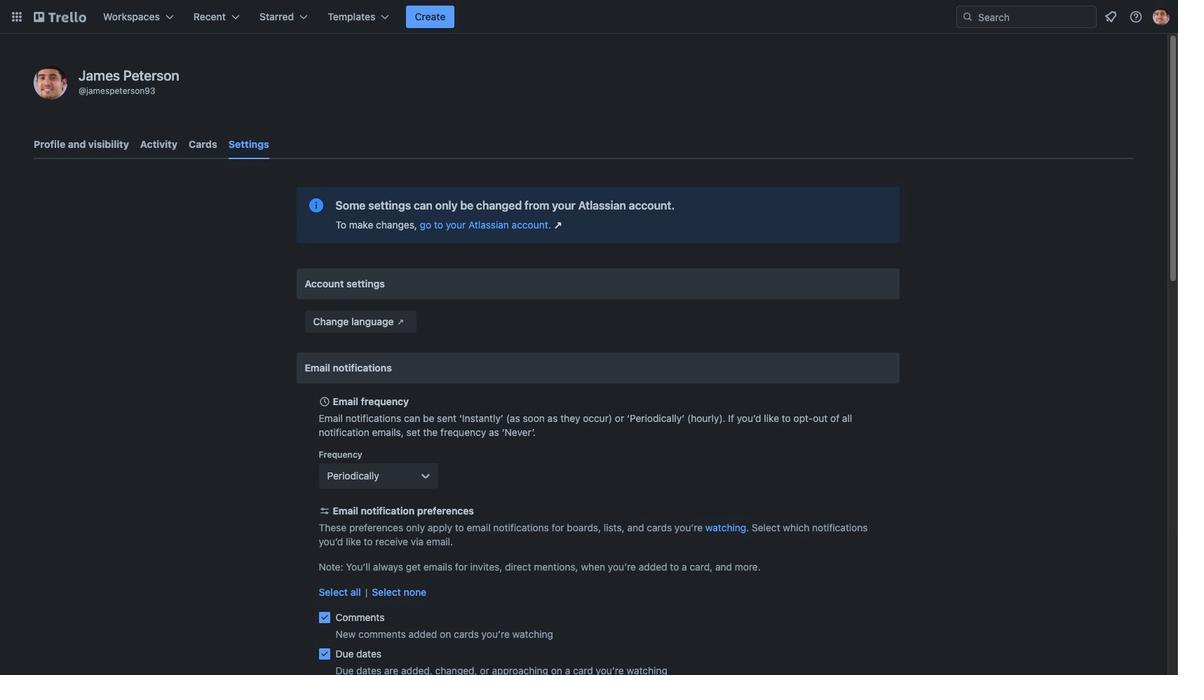 Task type: vqa. For each thing, say whether or not it's contained in the screenshot.
sm icon associated with Print, export, and share
no



Task type: locate. For each thing, give the bounding box(es) containing it.
Search field
[[957, 6, 1097, 28]]

0 vertical spatial james peterson (jamespeterson93) image
[[1154, 8, 1170, 25]]

1 horizontal spatial james peterson (jamespeterson93) image
[[1154, 8, 1170, 25]]

back to home image
[[34, 6, 86, 28]]

james peterson (jamespeterson93) image right open information menu image on the top right of page
[[1154, 8, 1170, 25]]

search image
[[963, 11, 974, 22]]

0 horizontal spatial james peterson (jamespeterson93) image
[[34, 66, 67, 100]]

james peterson (jamespeterson93) image
[[1154, 8, 1170, 25], [34, 66, 67, 100]]

open information menu image
[[1130, 10, 1144, 24]]

james peterson (jamespeterson93) image down the back to home image
[[34, 66, 67, 100]]

0 notifications image
[[1103, 8, 1120, 25]]

1 vertical spatial james peterson (jamespeterson93) image
[[34, 66, 67, 100]]



Task type: describe. For each thing, give the bounding box(es) containing it.
primary element
[[0, 0, 1179, 34]]

sm image
[[394, 315, 408, 329]]

james peterson (jamespeterson93) image inside primary element
[[1154, 8, 1170, 25]]



